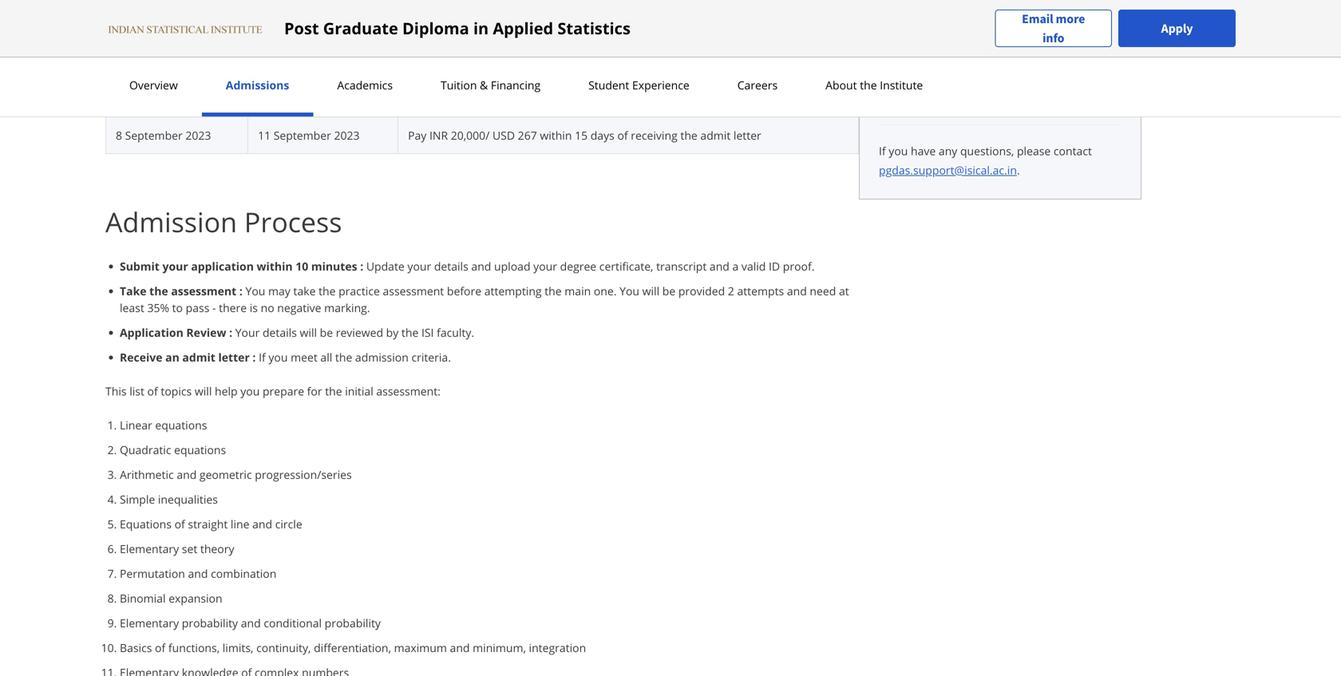 Task type: vqa. For each thing, say whether or not it's contained in the screenshot.
At
yes



Task type: describe. For each thing, give the bounding box(es) containing it.
process
[[244, 203, 342, 240]]

of right days
[[618, 128, 628, 143]]

graduate
[[323, 17, 398, 39]]

take the assessment :
[[120, 283, 243, 299]]

usd
[[493, 128, 515, 143]]

about
[[826, 77, 857, 93]]

any
[[939, 143, 958, 159]]

classes start on 14 march 2024.
[[879, 91, 1053, 107]]

careers link
[[733, 77, 783, 93]]

elementary probability and conditional probability
[[120, 616, 381, 631]]

if inside if you have any questions, please contact pgdas.support@isical.ac.in .
[[879, 143, 886, 159]]

the down reviewed
[[335, 350, 352, 365]]

8 september 2023
[[116, 128, 211, 143]]

practice
[[339, 283, 380, 299]]

application inside adequate time to submit all application documents
[[1041, 41, 1098, 56]]

contact
[[1054, 143, 1092, 159]]

be inside the you may take the practice assessment before attempting the main one. you will be provided 2 attempts and need at least 35% to pass - there is no negative marking.
[[663, 283, 676, 299]]

topics
[[161, 384, 192, 399]]

meet
[[291, 350, 318, 365]]

days
[[591, 128, 615, 143]]

267
[[518, 128, 537, 143]]

and right the line
[[252, 517, 272, 532]]

indian statistical institute image
[[105, 21, 265, 37]]

this list of topics will help you prepare for the initial assessment:
[[105, 384, 441, 399]]

-
[[212, 300, 216, 315]]

equations for quadratic equations
[[174, 442, 226, 458]]

pgdas.support@isical.ac.in
[[879, 163, 1017, 178]]

no
[[261, 300, 274, 315]]

payment
[[408, 91, 458, 106]]

to for 4000+
[[980, 0, 991, 14]]

equations of straight line and circle list item
[[120, 516, 859, 533]]

tuition
[[441, 77, 477, 93]]

2023 for 8 september 2023
[[186, 128, 211, 143]]

of right basics
[[155, 640, 166, 656]]

assessment inside the you may take the practice assessment before attempting the main one. you will be provided 2 attempts and need at least 35% to pass - there is no negative marking.
[[383, 283, 444, 299]]

have
[[911, 143, 936, 159]]

tuition & financing link
[[436, 77, 546, 93]]

4000+
[[994, 0, 1026, 14]]

following
[[128, 44, 175, 59]]

the
[[105, 44, 125, 59]]

september for 8
[[125, 128, 183, 143]]

the up 35%
[[149, 283, 168, 299]]

are
[[178, 44, 195, 59]]

straight
[[188, 517, 228, 532]]

0 horizontal spatial all
[[321, 350, 332, 365]]

adequate time to submit all application documents
[[894, 41, 1098, 73]]

simple inequalities
[[120, 492, 218, 507]]

by
[[386, 325, 399, 340]]

the right about
[[860, 77, 877, 93]]

conditional
[[264, 616, 322, 631]]

deadline
[[461, 91, 510, 106]]

email more info
[[1022, 11, 1086, 46]]

assessment:
[[376, 384, 441, 399]]

a
[[733, 259, 739, 274]]

&
[[480, 77, 488, 93]]

basics of functions, limits, continuity, differentiation, maximum and minimum, integration
[[120, 640, 586, 656]]

you inside if you have any questions, please contact pgdas.support@isical.ac.in .
[[889, 143, 908, 159]]

start
[[923, 91, 950, 107]]

1 horizontal spatial letter
[[734, 128, 762, 143]]

minutes
[[311, 259, 357, 274]]

list containing exclusive access to 4000+ top courses on coursera upon enrolment
[[886, 0, 1122, 73]]

and up before
[[471, 259, 491, 274]]

2024.
[[1024, 91, 1053, 107]]

take
[[293, 283, 316, 299]]

and left a
[[710, 259, 730, 274]]

elementary for elementary set theory
[[120, 541, 179, 557]]

11 september 2023
[[258, 128, 360, 143]]

binomial
[[120, 591, 166, 606]]

main
[[565, 283, 591, 299]]

equations of straight line and circle
[[120, 517, 302, 532]]

application
[[120, 325, 184, 340]]

2 you from the left
[[620, 283, 640, 299]]

if you have any questions, please contact pgdas.support@isical.ac.in .
[[879, 143, 1092, 178]]

1 horizontal spatial details
[[434, 259, 469, 274]]

1 assessment from the left
[[171, 283, 237, 299]]

statistics
[[558, 17, 631, 39]]

email more info button
[[995, 9, 1113, 48]]

receive
[[120, 350, 162, 365]]

2
[[728, 283, 735, 299]]

if inside list item
[[259, 350, 266, 365]]

simple inequalities list item
[[120, 491, 859, 508]]

continuity,
[[256, 640, 311, 656]]

help
[[215, 384, 238, 399]]

deadlines
[[253, 44, 304, 59]]

this
[[105, 384, 127, 399]]

10
[[296, 259, 308, 274]]

set
[[182, 541, 197, 557]]

: left update
[[360, 259, 363, 274]]

geometric
[[200, 467, 252, 482]]

all inside adequate time to submit all application documents
[[1026, 41, 1038, 56]]

quadratic equations list item
[[120, 442, 859, 458]]

update
[[366, 259, 405, 274]]

submission
[[141, 91, 204, 106]]

and inside the you may take the practice assessment before attempting the main one. you will be provided 2 attempts and need at least 35% to pass - there is no negative marking.
[[787, 283, 807, 299]]

the right receiving
[[681, 128, 698, 143]]

list item containing application review :
[[120, 324, 859, 341]]

equations for linear equations
[[155, 418, 207, 433]]

experience
[[632, 77, 690, 93]]

time
[[947, 41, 970, 56]]

and up inequalities
[[177, 467, 197, 482]]

courses
[[1049, 0, 1090, 14]]

elementary probability and conditional probability list item
[[120, 615, 859, 632]]

info
[[1043, 30, 1065, 46]]

submit
[[120, 259, 160, 274]]

quadratic equations
[[120, 442, 226, 458]]

: down 'your' at the left of the page
[[253, 350, 256, 365]]

overview
[[129, 77, 178, 93]]

expansion
[[169, 591, 222, 606]]

minimum,
[[473, 640, 526, 656]]

the following are important deadlines for your application process:
[[105, 44, 455, 59]]



Task type: locate. For each thing, give the bounding box(es) containing it.
integration
[[529, 640, 586, 656]]

institute
[[880, 77, 923, 93]]

2 elementary from the top
[[120, 616, 179, 631]]

and up limits,
[[241, 616, 261, 631]]

1 vertical spatial be
[[320, 325, 333, 340]]

process:
[[412, 44, 455, 59]]

important
[[198, 44, 250, 59]]

receive an admit letter : if you meet all the admission criteria.
[[120, 350, 451, 365]]

0 vertical spatial letter
[[734, 128, 762, 143]]

list item up the you may take the practice assessment before attempting the main one. you will be provided 2 attempts and need at least 35% to pass - there is no negative marking.
[[120, 258, 859, 275]]

elementary
[[120, 541, 179, 557], [120, 616, 179, 631]]

elementary for elementary probability and conditional probability
[[120, 616, 179, 631]]

before
[[447, 283, 482, 299]]

1 vertical spatial letter
[[218, 350, 250, 365]]

within up may
[[257, 259, 293, 274]]

admission
[[105, 203, 237, 240]]

0 vertical spatial be
[[663, 283, 676, 299]]

1 horizontal spatial you
[[269, 350, 288, 365]]

0 horizontal spatial application
[[191, 259, 254, 274]]

submit your application within 10 minutes : update your details and upload your degree certificate, transcript and a valid id proof.
[[120, 259, 815, 274]]

admit
[[701, 128, 731, 143], [182, 350, 215, 365]]

20,000/
[[451, 128, 490, 143]]

2 vertical spatial to
[[172, 300, 183, 315]]

inequalities
[[158, 492, 218, 507]]

for down "post"
[[306, 44, 322, 59]]

one.
[[594, 283, 617, 299]]

list containing submit your application within 10 minutes :
[[112, 258, 859, 366]]

the
[[860, 77, 877, 93], [681, 128, 698, 143], [149, 283, 168, 299], [319, 283, 336, 299], [545, 283, 562, 299], [402, 325, 419, 340], [335, 350, 352, 365], [325, 384, 342, 399]]

assessment up pass
[[171, 283, 237, 299]]

1 september from the left
[[125, 128, 183, 143]]

equations up geometric
[[174, 442, 226, 458]]

:
[[360, 259, 363, 274], [239, 283, 243, 299], [229, 325, 232, 340], [253, 350, 256, 365]]

0 horizontal spatial admit
[[182, 350, 215, 365]]

1 vertical spatial all
[[321, 350, 332, 365]]

the left main
[[545, 283, 562, 299]]

maximum
[[394, 640, 447, 656]]

0 horizontal spatial assessment
[[171, 283, 237, 299]]

will left help
[[195, 384, 212, 399]]

2023 down submission
[[186, 128, 211, 143]]

will down certificate,
[[643, 283, 660, 299]]

adequate time to submit all application documents list item
[[894, 40, 1122, 73]]

on right courses
[[1093, 0, 1106, 14]]

list item containing receive an admit letter :
[[120, 349, 859, 366]]

permutation and combination
[[120, 566, 277, 581]]

details up before
[[434, 259, 469, 274]]

0 horizontal spatial september
[[125, 128, 183, 143]]

to up 'enrolment'
[[980, 0, 991, 14]]

0 horizontal spatial if
[[259, 350, 266, 365]]

you left "meet"
[[269, 350, 288, 365]]

all left info at the right
[[1026, 41, 1038, 56]]

4 list item from the top
[[120, 349, 859, 366]]

if left have
[[879, 143, 886, 159]]

0 vertical spatial within
[[540, 128, 572, 143]]

1 horizontal spatial within
[[540, 128, 572, 143]]

11
[[258, 128, 271, 143]]

post graduate diploma in applied statistics
[[284, 17, 631, 39]]

arithmetic and geometric progression/series list item
[[120, 466, 859, 483]]

0 vertical spatial all
[[1026, 41, 1038, 56]]

and
[[471, 259, 491, 274], [710, 259, 730, 274], [787, 283, 807, 299], [177, 467, 197, 482], [252, 517, 272, 532], [188, 566, 208, 581], [241, 616, 261, 631], [450, 640, 470, 656]]

1 horizontal spatial assessment
[[383, 283, 444, 299]]

within
[[540, 128, 572, 143], [257, 259, 293, 274]]

top
[[1029, 0, 1046, 14]]

0 horizontal spatial be
[[320, 325, 333, 340]]

letter down 'your' at the left of the page
[[218, 350, 250, 365]]

application
[[1041, 41, 1098, 56], [351, 44, 409, 59], [191, 259, 254, 274]]

september right 11
[[274, 128, 331, 143]]

1 probability from the left
[[182, 616, 238, 631]]

your left degree
[[534, 259, 557, 274]]

differentiation,
[[314, 640, 391, 656]]

0 horizontal spatial you
[[246, 283, 265, 299]]

you for criteria.
[[269, 350, 288, 365]]

1 vertical spatial will
[[300, 325, 317, 340]]

1 horizontal spatial probability
[[325, 616, 381, 631]]

list item down the you may take the practice assessment before attempting the main one. you will be provided 2 attempts and need at least 35% to pass - there is no negative marking.
[[120, 324, 859, 341]]

degree
[[560, 259, 597, 274]]

you up is
[[246, 283, 265, 299]]

to down take the assessment :
[[172, 300, 183, 315]]

take
[[120, 283, 147, 299]]

isi
[[422, 325, 434, 340]]

elementary up 'permutation' on the bottom left of the page
[[120, 541, 179, 557]]

transcript
[[656, 259, 707, 274]]

theory
[[200, 541, 234, 557]]

exclusive access to 4000+ top courses on coursera upon enrolment list item
[[894, 0, 1122, 32]]

all right "meet"
[[321, 350, 332, 365]]

1 vertical spatial for
[[307, 384, 322, 399]]

0 horizontal spatial will
[[195, 384, 212, 399]]

arithmetic
[[120, 467, 174, 482]]

arithmetic and geometric progression/series
[[120, 467, 352, 482]]

1 horizontal spatial admit
[[701, 128, 731, 143]]

to inside the you may take the practice assessment before attempting the main one. you will be provided 2 attempts and need at least 35% to pass - there is no negative marking.
[[172, 300, 183, 315]]

14
[[970, 91, 983, 107]]

0 vertical spatial elementary
[[120, 541, 179, 557]]

enrolment
[[974, 16, 1029, 31]]

of up elementary set theory
[[175, 517, 185, 532]]

pay inr 20,000/ usd 267 within 15 days of receiving the admit letter
[[408, 128, 762, 143]]

be down marking.
[[320, 325, 333, 340]]

pgdas.support@isical.ac.in link
[[879, 163, 1017, 178]]

more
[[1056, 11, 1086, 27]]

0 horizontal spatial details
[[263, 325, 297, 340]]

the right take
[[319, 283, 336, 299]]

2 horizontal spatial application
[[1041, 41, 1098, 56]]

0 horizontal spatial you
[[241, 384, 260, 399]]

1 vertical spatial to
[[973, 41, 984, 56]]

1 horizontal spatial september
[[274, 128, 331, 143]]

2023 down academics link
[[334, 128, 360, 143]]

the left isi on the left
[[402, 325, 419, 340]]

basics
[[120, 640, 152, 656]]

simple
[[120, 492, 155, 507]]

1 vertical spatial if
[[259, 350, 266, 365]]

1 vertical spatial elementary
[[120, 616, 179, 631]]

application up the -
[[191, 259, 254, 274]]

tuition & financing
[[441, 77, 541, 93]]

permutation and combination list item
[[120, 565, 859, 582]]

0 vertical spatial on
[[1093, 0, 1106, 14]]

equations up quadratic equations
[[155, 418, 207, 433]]

1 horizontal spatial be
[[663, 283, 676, 299]]

1 list item from the top
[[120, 258, 859, 275]]

list item down faculty.
[[120, 349, 859, 366]]

5 list item from the top
[[120, 664, 859, 676]]

the left initial
[[325, 384, 342, 399]]

0 vertical spatial you
[[889, 143, 908, 159]]

assessment down update
[[383, 283, 444, 299]]

1 horizontal spatial 2023
[[334, 128, 360, 143]]

1 vertical spatial admit
[[182, 350, 215, 365]]

functions,
[[168, 640, 220, 656]]

1 vertical spatial details
[[263, 325, 297, 340]]

1 vertical spatial on
[[953, 91, 967, 107]]

upload
[[494, 259, 531, 274]]

combination
[[211, 566, 277, 581]]

probability down expansion
[[182, 616, 238, 631]]

35%
[[147, 300, 169, 315]]

0 vertical spatial to
[[980, 0, 991, 14]]

1 vertical spatial equations
[[174, 442, 226, 458]]

if down 'your' at the left of the page
[[259, 350, 266, 365]]

0 vertical spatial for
[[306, 44, 322, 59]]

upon
[[944, 16, 971, 31]]

details up receive an admit letter : if you meet all the admission criteria.
[[263, 325, 297, 340]]

0 vertical spatial details
[[434, 259, 469, 274]]

to right time
[[973, 41, 984, 56]]

diploma
[[402, 17, 469, 39]]

list item down submit your application within 10 minutes : update your details and upload your degree certificate, transcript and a valid id proof.
[[120, 283, 859, 316]]

you inside list item
[[269, 350, 288, 365]]

within left 15
[[540, 128, 572, 143]]

line
[[231, 517, 250, 532]]

admit inside list item
[[182, 350, 215, 365]]

within inside list item
[[257, 259, 293, 274]]

need
[[810, 283, 836, 299]]

2 horizontal spatial you
[[889, 143, 908, 159]]

2023 for 11 september 2023
[[334, 128, 360, 143]]

0 vertical spatial if
[[879, 143, 886, 159]]

list item
[[120, 258, 859, 275], [120, 283, 859, 316], [120, 324, 859, 341], [120, 349, 859, 366], [120, 664, 859, 676]]

: up there on the top left
[[239, 283, 243, 299]]

1 horizontal spatial will
[[300, 325, 317, 340]]

will up "meet"
[[300, 325, 317, 340]]

pay
[[408, 128, 427, 143]]

and down elementary probability and conditional probability list item
[[450, 640, 470, 656]]

list
[[130, 384, 144, 399]]

0 vertical spatial list
[[886, 0, 1122, 73]]

elementary down binomial
[[120, 616, 179, 631]]

and up expansion
[[188, 566, 208, 581]]

application down graduate
[[351, 44, 409, 59]]

list item containing take the assessment :
[[120, 283, 859, 316]]

you for assessment:
[[241, 384, 260, 399]]

2 probability from the left
[[325, 616, 381, 631]]

careers
[[738, 77, 778, 93]]

1 horizontal spatial on
[[1093, 0, 1106, 14]]

letter
[[734, 128, 762, 143], [218, 350, 250, 365]]

adequate
[[894, 41, 944, 56]]

2 vertical spatial list
[[112, 417, 859, 676]]

1 vertical spatial within
[[257, 259, 293, 274]]

1 horizontal spatial all
[[1026, 41, 1038, 56]]

apply
[[1162, 20, 1193, 36]]

binomial expansion list item
[[120, 590, 859, 607]]

limits,
[[223, 640, 254, 656]]

will inside the you may take the practice assessment before attempting the main one. you will be provided 2 attempts and need at least 35% to pass - there is no negative marking.
[[643, 283, 660, 299]]

3 list item from the top
[[120, 324, 859, 341]]

2 assessment from the left
[[383, 283, 444, 299]]

review
[[186, 325, 226, 340]]

criteria.
[[412, 350, 451, 365]]

you
[[889, 143, 908, 159], [269, 350, 288, 365], [241, 384, 260, 399]]

and down the proof.
[[787, 283, 807, 299]]

your
[[235, 325, 260, 340]]

elementary set theory list item
[[120, 541, 859, 557]]

0 vertical spatial equations
[[155, 418, 207, 433]]

your right update
[[408, 259, 431, 274]]

1 horizontal spatial application
[[351, 44, 409, 59]]

0 horizontal spatial on
[[953, 91, 967, 107]]

submit
[[987, 41, 1023, 56]]

may
[[268, 283, 291, 299]]

: left 'your' at the left of the page
[[229, 325, 232, 340]]

15
[[575, 128, 588, 143]]

0 horizontal spatial 2023
[[186, 128, 211, 143]]

to for submit
[[973, 41, 984, 56]]

student experience link
[[584, 77, 695, 93]]

you right help
[[241, 384, 260, 399]]

september right 8
[[125, 128, 183, 143]]

binomial expansion
[[120, 591, 222, 606]]

1 2023 from the left
[[186, 128, 211, 143]]

on left 14
[[953, 91, 967, 107]]

least
[[120, 300, 144, 315]]

your
[[324, 44, 348, 59], [163, 259, 188, 274], [408, 259, 431, 274], [534, 259, 557, 274]]

questions,
[[961, 143, 1014, 159]]

you right one.
[[620, 283, 640, 299]]

application down the more
[[1041, 41, 1098, 56]]

2 horizontal spatial will
[[643, 283, 660, 299]]

admissions
[[226, 77, 289, 93]]

academics link
[[332, 77, 398, 93]]

access
[[944, 0, 977, 14]]

faculty.
[[437, 325, 474, 340]]

be down the transcript
[[663, 283, 676, 299]]

id
[[769, 259, 780, 274]]

marking.
[[324, 300, 370, 315]]

probability up basics of functions, limits, continuity, differentiation, maximum and minimum, integration at the bottom
[[325, 616, 381, 631]]

2023
[[186, 128, 211, 143], [334, 128, 360, 143]]

your up take the assessment :
[[163, 259, 188, 274]]

march
[[985, 91, 1021, 107]]

0 vertical spatial will
[[643, 283, 660, 299]]

1 horizontal spatial you
[[620, 283, 640, 299]]

of right list
[[147, 384, 158, 399]]

0 horizontal spatial probability
[[182, 616, 238, 631]]

you left have
[[889, 143, 908, 159]]

list
[[886, 0, 1122, 73], [112, 258, 859, 366], [112, 417, 859, 676]]

1 vertical spatial you
[[269, 350, 288, 365]]

basics of functions, limits, continuity, differentiation, maximum and minimum, integration list item
[[120, 640, 859, 656]]

for right prepare
[[307, 384, 322, 399]]

0 horizontal spatial within
[[257, 259, 293, 274]]

to inside adequate time to submit all application documents
[[973, 41, 984, 56]]

2 vertical spatial you
[[241, 384, 260, 399]]

on inside exclusive access to 4000+ top courses on coursera upon enrolment
[[1093, 0, 1106, 14]]

admit right receiving
[[701, 128, 731, 143]]

2 vertical spatial will
[[195, 384, 212, 399]]

1 elementary from the top
[[120, 541, 179, 557]]

your down graduate
[[324, 44, 348, 59]]

linear equations list item
[[120, 417, 859, 434]]

classes
[[879, 91, 920, 107]]

to inside exclusive access to 4000+ top courses on coursera upon enrolment
[[980, 0, 991, 14]]

permutation
[[120, 566, 185, 581]]

0 horizontal spatial letter
[[218, 350, 250, 365]]

2 2023 from the left
[[334, 128, 360, 143]]

applied
[[493, 17, 554, 39]]

admit down review
[[182, 350, 215, 365]]

probability
[[182, 616, 238, 631], [325, 616, 381, 631]]

elementary set theory
[[120, 541, 234, 557]]

2 list item from the top
[[120, 283, 859, 316]]

1 horizontal spatial if
[[879, 143, 886, 159]]

september for 11
[[274, 128, 331, 143]]

2 september from the left
[[274, 128, 331, 143]]

student
[[589, 77, 630, 93]]

letter down careers
[[734, 128, 762, 143]]

list containing linear equations
[[112, 417, 859, 676]]

list item down basics of functions, limits, continuity, differentiation, maximum and minimum, integration list item
[[120, 664, 859, 676]]

1 vertical spatial list
[[112, 258, 859, 366]]

prepare
[[263, 384, 304, 399]]

0 vertical spatial admit
[[701, 128, 731, 143]]

list item containing submit your application within 10 minutes :
[[120, 258, 859, 275]]

details
[[434, 259, 469, 274], [263, 325, 297, 340]]

1 you from the left
[[246, 283, 265, 299]]



